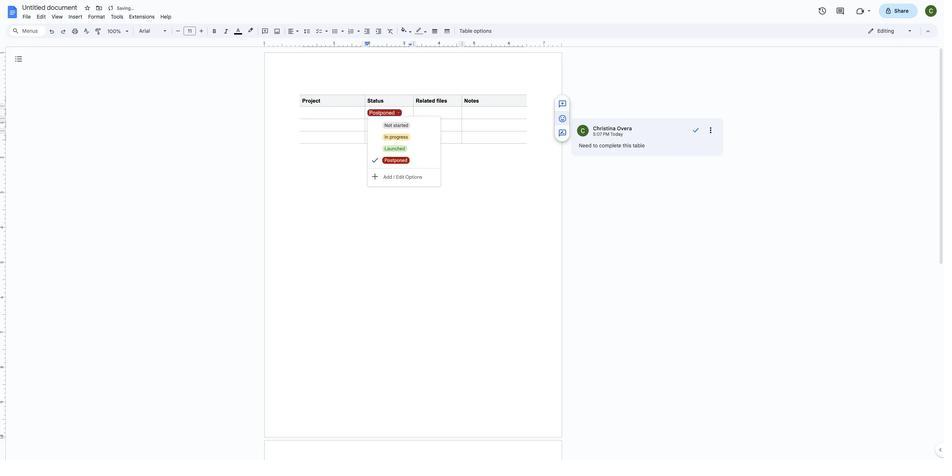 Task type: describe. For each thing, give the bounding box(es) containing it.
table options button
[[457, 26, 495, 36]]

editing
[[878, 28, 895, 34]]

5:07 pm
[[594, 130, 610, 136]]

file
[[23, 13, 31, 20]]

table
[[460, 28, 473, 34]]

postponed button
[[368, 154, 441, 166]]

file menu item
[[20, 12, 34, 21]]

application containing share
[[0, 0, 945, 461]]

view menu item
[[49, 12, 66, 21]]

tools menu item
[[108, 12, 126, 21]]

format
[[88, 13, 105, 20]]

menu bar inside menu bar banner
[[20, 9, 174, 21]]

today
[[611, 130, 623, 136]]

christina overa image
[[577, 124, 589, 136]]

complete
[[600, 141, 622, 148]]

list containing christina overa
[[572, 117, 724, 155]]

not
[[385, 123, 392, 128]]

/
[[394, 174, 395, 180]]

in
[[385, 134, 389, 140]]

Menus field
[[9, 26, 46, 36]]

extensions menu item
[[126, 12, 158, 21]]

editing button
[[863, 26, 918, 36]]

main toolbar
[[45, 0, 496, 344]]

font list. arial selected. option
[[139, 26, 159, 36]]

format menu item
[[85, 12, 108, 21]]

line & paragraph spacing image
[[303, 26, 311, 36]]

saving… button
[[106, 3, 136, 13]]

1
[[263, 40, 266, 46]]

container image
[[371, 121, 380, 130]]

need to complete this table
[[579, 141, 645, 148]]

add / edit options
[[384, 174, 423, 180]]

to
[[593, 141, 598, 148]]

saving…
[[117, 5, 134, 11]]

not started
[[385, 123, 409, 128]]

edit menu item
[[34, 12, 49, 21]]

help
[[161, 13, 171, 20]]



Task type: vqa. For each thing, say whether or not it's contained in the screenshot.
Add
yes



Task type: locate. For each thing, give the bounding box(es) containing it.
edit inside menu item
[[37, 13, 46, 20]]

1 vertical spatial edit
[[396, 174, 405, 180]]

in progress
[[385, 134, 408, 140]]

share button
[[879, 4, 918, 18]]

list
[[572, 117, 724, 155]]

1 horizontal spatial edit
[[396, 174, 405, 180]]

view
[[52, 13, 63, 20]]

Font size field
[[184, 27, 199, 36]]

edit inside button
[[396, 174, 405, 180]]

progress
[[390, 134, 408, 140]]

not started button
[[368, 120, 441, 131]]

this
[[623, 141, 632, 148]]

application
[[0, 0, 945, 461]]

arial
[[139, 28, 150, 34]]

border dash image
[[443, 26, 452, 36]]

add
[[384, 174, 392, 180]]

add / edit options button
[[368, 171, 441, 184]]

postponed
[[385, 158, 408, 163]]

need
[[579, 141, 592, 148]]

text color image
[[234, 26, 242, 35]]

launched
[[385, 146, 405, 151]]

christina
[[594, 124, 616, 131]]

menu bar containing file
[[20, 9, 174, 21]]

christina overa 5:07 pm today
[[594, 124, 632, 136]]

insert
[[69, 13, 82, 20]]

0 vertical spatial edit
[[37, 13, 46, 20]]

Font size text field
[[184, 27, 196, 35]]

menu bar banner
[[0, 0, 945, 461]]

extensions
[[129, 13, 155, 20]]

share
[[895, 8, 909, 14]]

insert image image
[[273, 26, 281, 36]]

overa
[[617, 124, 632, 131]]

in progress button
[[368, 131, 441, 143]]

tools
[[111, 13, 123, 20]]

Zoom field
[[105, 26, 132, 37]]

launched button
[[368, 143, 441, 154]]

edit right /
[[396, 174, 405, 180]]

insert menu item
[[66, 12, 85, 21]]

highlight color image
[[247, 26, 255, 35]]

table
[[633, 141, 645, 148]]

table options
[[460, 28, 492, 34]]

Rename text field
[[20, 3, 82, 12]]

mode and view toolbar
[[863, 24, 935, 38]]

Star checkbox
[[82, 3, 93, 13]]

help menu item
[[158, 12, 174, 21]]

0 horizontal spatial edit
[[37, 13, 46, 20]]

menu bar
[[20, 9, 174, 21]]

border width image
[[431, 26, 439, 36]]

more options... image
[[709, 125, 714, 134]]

Zoom text field
[[106, 26, 123, 36]]

edit
[[37, 13, 46, 20], [396, 174, 405, 180]]

options
[[474, 28, 492, 34]]

started
[[394, 123, 409, 128]]

edit down rename "text box"
[[37, 13, 46, 20]]

options
[[406, 174, 423, 180]]



